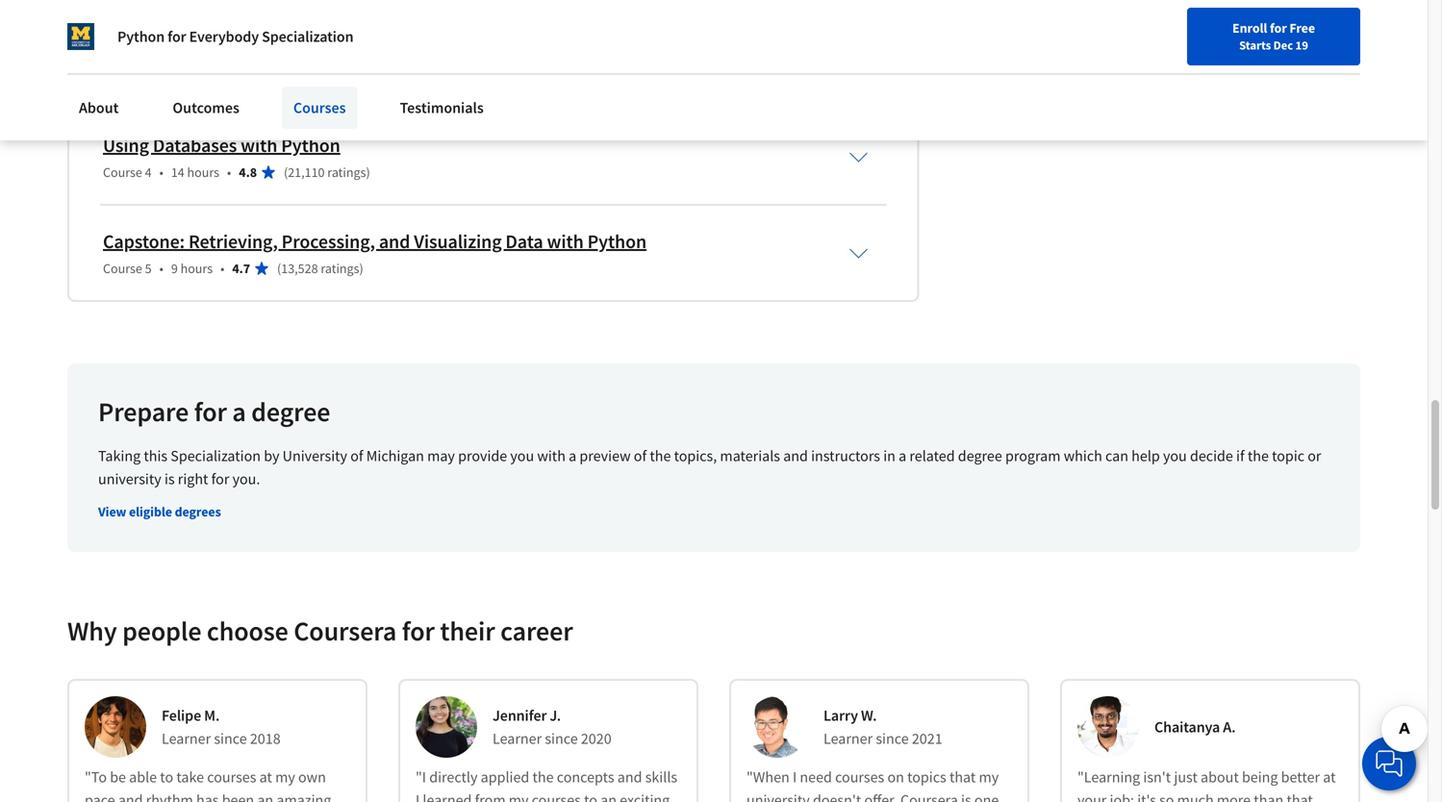 Task type: locate. For each thing, give the bounding box(es) containing it.
my inside "when i need courses on topics that my university doesn't offer, coursera is on
[[979, 768, 999, 787]]

1 course from the top
[[103, 67, 142, 85]]

j.
[[550, 706, 561, 726]]

1 at from the left
[[260, 768, 272, 787]]

4.8 down using databases with python
[[239, 164, 257, 181]]

hours right 14
[[187, 164, 220, 181]]

2 at from the left
[[1324, 768, 1337, 787]]

view eligible degrees button
[[98, 502, 221, 522]]

their
[[440, 615, 495, 648]]

courses down concepts
[[532, 791, 581, 803]]

using up 4
[[103, 133, 149, 157]]

3 course from the top
[[103, 260, 142, 277]]

it's
[[1138, 791, 1157, 803]]

1 horizontal spatial coursera
[[901, 791, 959, 803]]

this
[[144, 447, 168, 466]]

my for that
[[979, 768, 999, 787]]

to left access
[[216, 37, 233, 61]]

2 horizontal spatial to
[[584, 791, 598, 803]]

learner down larry
[[824, 730, 873, 749]]

for for python
[[168, 27, 186, 46]]

0 vertical spatial data
[[333, 37, 371, 61]]

1 vertical spatial 4.8
[[239, 164, 257, 181]]

since down j.
[[545, 730, 578, 749]]

courses link
[[282, 87, 358, 129]]

and down able
[[118, 791, 143, 803]]

isn't
[[1144, 768, 1172, 787]]

3 since from the left
[[876, 730, 909, 749]]

been
[[222, 791, 254, 803]]

1 since from the left
[[214, 730, 247, 749]]

learner for jennifer
[[493, 730, 542, 749]]

1 horizontal spatial is
[[962, 791, 972, 803]]

topics
[[908, 768, 947, 787]]

2 an from the left
[[601, 791, 617, 803]]

for up course 3 • 19 hours •
[[168, 27, 186, 46]]

2 course from the top
[[103, 164, 142, 181]]

a
[[232, 395, 246, 429], [569, 447, 577, 466], [899, 447, 907, 466]]

i inside "when i need courses on topics that my university doesn't offer, coursera is on
[[793, 768, 797, 787]]

everybody
[[189, 27, 259, 46]]

0 horizontal spatial of
[[351, 447, 363, 466]]

is inside "when i need courses on topics that my university doesn't offer, coursera is on
[[962, 791, 972, 803]]

1 horizontal spatial at
[[1324, 768, 1337, 787]]

and inside "i directly applied the concepts and skills i learned from my courses to an excitin
[[618, 768, 643, 787]]

using up 3
[[103, 37, 149, 61]]

0 vertical spatial hours
[[187, 67, 220, 85]]

2 learner from the left
[[493, 730, 542, 749]]

1 horizontal spatial university
[[747, 791, 810, 803]]

using for using databases with python
[[103, 133, 149, 157]]

people
[[122, 615, 202, 648]]

courses up "been"
[[207, 768, 256, 787]]

1 vertical spatial (
[[284, 164, 288, 181]]

ratings for access
[[328, 67, 366, 85]]

0 horizontal spatial an
[[257, 791, 274, 803]]

2 horizontal spatial learner
[[824, 730, 873, 749]]

learner
[[162, 730, 211, 749], [493, 730, 542, 749], [824, 730, 873, 749]]

1 you from the left
[[511, 447, 534, 466]]

19 right 3
[[171, 67, 185, 85]]

i inside "i directly applied the concepts and skills i learned from my courses to an excitin
[[416, 791, 420, 803]]

rhythm
[[146, 791, 193, 803]]

about
[[1201, 768, 1240, 787]]

1 4.8 from the top
[[239, 67, 257, 85]]

1 horizontal spatial degree
[[959, 447, 1003, 466]]

ratings
[[328, 67, 366, 85], [328, 164, 366, 181], [321, 260, 360, 277]]

coursera inside "when i need courses on topics that my university doesn't offer, coursera is on
[[901, 791, 959, 803]]

an right "been"
[[257, 791, 274, 803]]

at for better
[[1324, 768, 1337, 787]]

2 horizontal spatial since
[[876, 730, 909, 749]]

learned
[[423, 791, 472, 803]]

3
[[145, 67, 152, 85]]

my inside "to be able to take courses at my own pace and rhythm has been an amazin
[[275, 768, 295, 787]]

1 vertical spatial coursera
[[901, 791, 959, 803]]

1 using from the top
[[103, 37, 149, 61]]

since down w.
[[876, 730, 909, 749]]

hours right 9
[[181, 260, 213, 277]]

2 vertical spatial )
[[360, 260, 364, 277]]

1 horizontal spatial data
[[506, 230, 543, 254]]

course left "5"
[[103, 260, 142, 277]]

• right 4
[[159, 164, 163, 181]]

19 down the free on the right of the page
[[1296, 38, 1309, 53]]

ratings down processing,
[[321, 260, 360, 277]]

of left michigan
[[351, 447, 363, 466]]

right
[[178, 470, 208, 489]]

(
[[284, 67, 288, 85], [284, 164, 288, 181], [277, 260, 281, 277]]

ratings for and
[[321, 260, 360, 277]]

course for capstone: retrieving, processing, and visualizing data with python
[[103, 260, 142, 277]]

2 vertical spatial to
[[584, 791, 598, 803]]

for
[[1271, 19, 1288, 37], [168, 27, 186, 46], [194, 395, 227, 429], [211, 470, 229, 489], [402, 615, 435, 648]]

2 4.8 from the top
[[239, 164, 257, 181]]

chaitanya a.
[[1155, 718, 1236, 737]]

processing,
[[282, 230, 375, 254]]

0 vertical spatial (
[[284, 67, 288, 85]]

since inside felipe m. learner since 2018
[[214, 730, 247, 749]]

1 vertical spatial data
[[506, 230, 543, 254]]

0 horizontal spatial specialization
[[171, 447, 261, 466]]

degree right related
[[959, 447, 1003, 466]]

capstone: retrieving, processing, and visualizing data with python link
[[103, 230, 647, 254]]

for left you.
[[211, 470, 229, 489]]

prepare
[[98, 395, 189, 429]]

menu item
[[1024, 19, 1148, 82]]

data
[[333, 37, 371, 61], [506, 230, 543, 254]]

course
[[103, 67, 142, 85], [103, 164, 142, 181], [103, 260, 142, 277]]

an inside "i directly applied the concepts and skills i learned from my courses to an excitin
[[601, 791, 617, 803]]

courses
[[293, 98, 346, 117]]

)
[[366, 67, 370, 85], [366, 164, 370, 181], [360, 260, 364, 277]]

1 horizontal spatial since
[[545, 730, 578, 749]]

from
[[475, 791, 506, 803]]

my right that
[[979, 768, 999, 787]]

) right the 21,110
[[366, 164, 370, 181]]

) down capstone: retrieving, processing, and visualizing data with python link
[[360, 260, 364, 277]]

1 vertical spatial hours
[[187, 164, 220, 181]]

specialization up 43,767
[[262, 27, 354, 46]]

the right applied
[[533, 768, 554, 787]]

21,110
[[288, 164, 325, 181]]

doesn't
[[813, 791, 862, 803]]

"when i need courses on topics that my university doesn't offer, coursera is on
[[747, 768, 999, 803]]

learner inside jennifer j. learner since 2020
[[493, 730, 542, 749]]

is
[[165, 470, 175, 489], [962, 791, 972, 803]]

since inside the larry w. learner since 2021
[[876, 730, 909, 749]]

0 horizontal spatial at
[[260, 768, 272, 787]]

using
[[103, 37, 149, 61], [103, 133, 149, 157]]

43,767
[[288, 67, 325, 85]]

a right 'in'
[[899, 447, 907, 466]]

my for at
[[275, 768, 295, 787]]

learner inside the larry w. learner since 2021
[[824, 730, 873, 749]]

at down the 2018
[[260, 768, 272, 787]]

1 vertical spatial is
[[962, 791, 972, 803]]

1 vertical spatial with
[[547, 230, 584, 254]]

0 vertical spatial 4.8
[[239, 67, 257, 85]]

for up dec on the right top
[[1271, 19, 1288, 37]]

3 learner from the left
[[824, 730, 873, 749]]

0 horizontal spatial university
[[98, 470, 161, 489]]

4.8 for with
[[239, 164, 257, 181]]

course left 4
[[103, 164, 142, 181]]

and left visualizing
[[379, 230, 410, 254]]

0 horizontal spatial the
[[533, 768, 554, 787]]

2 since from the left
[[545, 730, 578, 749]]

degree inside taking this specialization by university of michigan may provide you with a preview of the topics, materials and instructors in a related degree program which can help you decide if the topic or university is right for you.
[[959, 447, 1003, 466]]

0 vertical spatial coursera
[[294, 615, 397, 648]]

which
[[1064, 447, 1103, 466]]

i down the "i
[[416, 791, 420, 803]]

hours for databases
[[187, 164, 220, 181]]

an
[[257, 791, 274, 803], [601, 791, 617, 803]]

university of michigan image
[[67, 23, 94, 50]]

university down taking
[[98, 470, 161, 489]]

specialization inside taking this specialization by university of michigan may provide you with a preview of the topics, materials and instructors in a related degree program which can help you decide if the topic or university is right for you.
[[171, 447, 261, 466]]

0 vertical spatial degree
[[251, 395, 331, 429]]

None search field
[[274, 12, 650, 51]]

1 horizontal spatial courses
[[532, 791, 581, 803]]

my
[[275, 768, 295, 787], [979, 768, 999, 787], [509, 791, 529, 803]]

1 horizontal spatial of
[[634, 447, 647, 466]]

learner down the 'felipe'
[[162, 730, 211, 749]]

1 vertical spatial ratings
[[328, 164, 366, 181]]

0 horizontal spatial you
[[511, 447, 534, 466]]

with inside taking this specialization by university of michigan may provide you with a preview of the topics, materials and instructors in a related degree program which can help you decide if the topic or university is right for you.
[[537, 447, 566, 466]]

0 horizontal spatial is
[[165, 470, 175, 489]]

data right visualizing
[[506, 230, 543, 254]]

better
[[1282, 768, 1321, 787]]

0 horizontal spatial my
[[275, 768, 295, 787]]

is left right
[[165, 470, 175, 489]]

university inside taking this specialization by university of michigan may provide you with a preview of the topics, materials and instructors in a related degree program which can help you decide if the topic or university is right for you.
[[98, 470, 161, 489]]

an inside "to be able to take courses at my own pace and rhythm has been an amazin
[[257, 791, 274, 803]]

0 horizontal spatial learner
[[162, 730, 211, 749]]

related
[[910, 447, 955, 466]]

the right if
[[1248, 447, 1270, 466]]

my left own
[[275, 768, 295, 787]]

courses up offer,
[[836, 768, 885, 787]]

job:
[[1110, 791, 1135, 803]]

2 horizontal spatial courses
[[836, 768, 885, 787]]

1 vertical spatial course
[[103, 164, 142, 181]]

ratings right 43,767
[[328, 67, 366, 85]]

1 vertical spatial 19
[[171, 67, 185, 85]]

2 of from the left
[[634, 447, 647, 466]]

0 horizontal spatial i
[[416, 791, 420, 803]]

2 vertical spatial (
[[277, 260, 281, 277]]

courses inside "i directly applied the concepts and skills i learned from my courses to an excitin
[[532, 791, 581, 803]]

4.8 down using python to access web data
[[239, 67, 257, 85]]

( down access
[[284, 67, 288, 85]]

) right 43,767
[[366, 67, 370, 85]]

0 vertical spatial university
[[98, 470, 161, 489]]

my inside "i directly applied the concepts and skills i learned from my courses to an excitin
[[509, 791, 529, 803]]

2 using from the top
[[103, 133, 149, 157]]

my down applied
[[509, 791, 529, 803]]

degree up by at the bottom left of the page
[[251, 395, 331, 429]]

and inside taking this specialization by university of michigan may provide you with a preview of the topics, materials and instructors in a related degree program which can help you decide if the topic or university is right for you.
[[784, 447, 808, 466]]

specialization up right
[[171, 447, 261, 466]]

you.
[[233, 470, 260, 489]]

since inside jennifer j. learner since 2020
[[545, 730, 578, 749]]

i
[[793, 768, 797, 787], [416, 791, 420, 803]]

you
[[511, 447, 534, 466], [1164, 447, 1188, 466]]

since for m.
[[214, 730, 247, 749]]

0 vertical spatial using
[[103, 37, 149, 61]]

0 vertical spatial specialization
[[262, 27, 354, 46]]

0 vertical spatial is
[[165, 470, 175, 489]]

of right preview
[[634, 447, 647, 466]]

chat with us image
[[1375, 749, 1405, 780]]

specialization
[[262, 27, 354, 46], [171, 447, 261, 466]]

0 vertical spatial to
[[216, 37, 233, 61]]

1 horizontal spatial an
[[601, 791, 617, 803]]

is down that
[[962, 791, 972, 803]]

1 vertical spatial to
[[160, 768, 173, 787]]

• right 3
[[159, 67, 163, 85]]

1 learner from the left
[[162, 730, 211, 749]]

0 horizontal spatial courses
[[207, 768, 256, 787]]

2 horizontal spatial my
[[979, 768, 999, 787]]

1 vertical spatial degree
[[959, 447, 1003, 466]]

course left 3
[[103, 67, 142, 85]]

13,528
[[281, 260, 318, 277]]

2 horizontal spatial a
[[899, 447, 907, 466]]

for inside "enroll for free starts dec 19"
[[1271, 19, 1288, 37]]

using for using python to access web data
[[103, 37, 149, 61]]

and left skills
[[618, 768, 643, 787]]

2 vertical spatial ratings
[[321, 260, 360, 277]]

1 vertical spatial i
[[416, 791, 420, 803]]

learner for larry
[[824, 730, 873, 749]]

0 horizontal spatial data
[[333, 37, 371, 61]]

to up rhythm
[[160, 768, 173, 787]]

python for everybody specialization
[[117, 27, 354, 46]]

0 horizontal spatial to
[[160, 768, 173, 787]]

preview
[[580, 447, 631, 466]]

1 horizontal spatial my
[[509, 791, 529, 803]]

1 horizontal spatial learner
[[493, 730, 542, 749]]

( right 4.7
[[277, 260, 281, 277]]

learner down the "jennifer"
[[493, 730, 542, 749]]

1 horizontal spatial i
[[793, 768, 797, 787]]

at inside "to be able to take courses at my own pace and rhythm has been an amazin
[[260, 768, 272, 787]]

at for courses
[[260, 768, 272, 787]]

0 vertical spatial 19
[[1296, 38, 1309, 53]]

visualizing
[[414, 230, 502, 254]]

capstone:
[[103, 230, 185, 254]]

1 vertical spatial university
[[747, 791, 810, 803]]

2 vertical spatial hours
[[181, 260, 213, 277]]

and right materials
[[784, 447, 808, 466]]

choose
[[207, 615, 289, 648]]

of
[[351, 447, 363, 466], [634, 447, 647, 466]]

you right provide
[[511, 447, 534, 466]]

hours up the outcomes link
[[187, 67, 220, 85]]

the inside "i directly applied the concepts and skills i learned from my courses to an excitin
[[533, 768, 554, 787]]

university
[[98, 470, 161, 489], [747, 791, 810, 803]]

0 vertical spatial i
[[793, 768, 797, 787]]

an down concepts
[[601, 791, 617, 803]]

learner inside felipe m. learner since 2018
[[162, 730, 211, 749]]

data up ( 43,767 ratings )
[[333, 37, 371, 61]]

) for web
[[366, 67, 370, 85]]

since down the m. on the bottom of the page
[[214, 730, 247, 749]]

at right better
[[1324, 768, 1337, 787]]

0 vertical spatial ratings
[[328, 67, 366, 85]]

take
[[176, 768, 204, 787]]

testimonials link
[[388, 87, 495, 129]]

why
[[67, 615, 117, 648]]

1 horizontal spatial the
[[650, 447, 671, 466]]

4
[[145, 164, 152, 181]]

course for using python to access web data
[[103, 67, 142, 85]]

using python to access web data link
[[103, 37, 371, 61]]

1 vertical spatial using
[[103, 133, 149, 157]]

2 vertical spatial course
[[103, 260, 142, 277]]

1 horizontal spatial you
[[1164, 447, 1188, 466]]

for for prepare
[[194, 395, 227, 429]]

starts
[[1240, 38, 1272, 53]]

0 vertical spatial )
[[366, 67, 370, 85]]

0 horizontal spatial since
[[214, 730, 247, 749]]

at inside "learning isn't just about being better at your job: it's so much more than that
[[1324, 768, 1337, 787]]

a left preview
[[569, 447, 577, 466]]

at
[[260, 768, 272, 787], [1324, 768, 1337, 787]]

1 an from the left
[[257, 791, 274, 803]]

university
[[283, 447, 348, 466]]

with
[[241, 133, 278, 157], [547, 230, 584, 254], [537, 447, 566, 466]]

2 vertical spatial with
[[537, 447, 566, 466]]

1 vertical spatial specialization
[[171, 447, 261, 466]]

ratings right the 21,110
[[328, 164, 366, 181]]

you right help
[[1164, 447, 1188, 466]]

and inside "to be able to take courses at my own pace and rhythm has been an amazin
[[118, 791, 143, 803]]

19 inside "enroll for free starts dec 19"
[[1296, 38, 1309, 53]]

larry w. learner since 2021
[[824, 706, 943, 749]]

the left topics,
[[650, 447, 671, 466]]

view
[[98, 503, 126, 521]]

university down "when
[[747, 791, 810, 803]]

1 horizontal spatial 19
[[1296, 38, 1309, 53]]

0 horizontal spatial a
[[232, 395, 246, 429]]

0 vertical spatial course
[[103, 67, 142, 85]]

since for j.
[[545, 730, 578, 749]]

( down using databases with python link
[[284, 164, 288, 181]]

for right prepare
[[194, 395, 227, 429]]

coursera
[[294, 615, 397, 648], [901, 791, 959, 803]]

to down concepts
[[584, 791, 598, 803]]

i left need
[[793, 768, 797, 787]]

a up you.
[[232, 395, 246, 429]]



Task type: describe. For each thing, give the bounding box(es) containing it.
about link
[[67, 87, 130, 129]]

courses inside "to be able to take courses at my own pace and rhythm has been an amazin
[[207, 768, 256, 787]]

• down using databases with python
[[227, 164, 231, 181]]

2 horizontal spatial the
[[1248, 447, 1270, 466]]

testimonials
[[400, 98, 484, 117]]

• down using python to access web data
[[227, 67, 231, 85]]

decide
[[1191, 447, 1234, 466]]

"learning isn't just about being better at your job: it's so much more than that
[[1078, 768, 1337, 803]]

applied
[[481, 768, 530, 787]]

4.7
[[232, 260, 250, 277]]

capstone: retrieving, processing, and visualizing data with python
[[103, 230, 647, 254]]

( for processing,
[[277, 260, 281, 277]]

about
[[79, 98, 119, 117]]

"when
[[747, 768, 790, 787]]

than
[[1255, 791, 1284, 803]]

hours for python
[[187, 67, 220, 85]]

0 horizontal spatial coursera
[[294, 615, 397, 648]]

be
[[110, 768, 126, 787]]

hours for retrieving,
[[181, 260, 213, 277]]

if
[[1237, 447, 1245, 466]]

enroll for free starts dec 19
[[1233, 19, 1316, 53]]

chaitanya
[[1155, 718, 1221, 737]]

2018
[[250, 730, 281, 749]]

topics,
[[674, 447, 717, 466]]

2 you from the left
[[1164, 447, 1188, 466]]

course for using databases with python
[[103, 164, 142, 181]]

0 horizontal spatial 19
[[171, 67, 185, 85]]

web
[[294, 37, 329, 61]]

eligible
[[129, 503, 172, 521]]

university inside "when i need courses on topics that my university doesn't offer, coursera is on
[[747, 791, 810, 803]]

on
[[888, 768, 905, 787]]

your
[[1078, 791, 1107, 803]]

enroll
[[1233, 19, 1268, 37]]

0 horizontal spatial degree
[[251, 395, 331, 429]]

more
[[1217, 791, 1251, 803]]

may
[[427, 447, 455, 466]]

"to be able to take courses at my own pace and rhythm has been an amazin
[[85, 768, 331, 803]]

retrieving,
[[189, 230, 278, 254]]

for left their on the left of page
[[402, 615, 435, 648]]

2021
[[912, 730, 943, 749]]

• left 4.7
[[221, 260, 225, 277]]

michigan
[[367, 447, 424, 466]]

career
[[501, 615, 573, 648]]

data for visualizing
[[506, 230, 543, 254]]

courses inside "when i need courses on topics that my university doesn't offer, coursera is on
[[836, 768, 885, 787]]

topic
[[1273, 447, 1305, 466]]

) for visualizing
[[360, 260, 364, 277]]

( 43,767 ratings )
[[284, 67, 370, 85]]

• right "5"
[[159, 260, 163, 277]]

for inside taking this specialization by university of michigan may provide you with a preview of the topics, materials and instructors in a related degree program which can help you decide if the topic or university is right for you.
[[211, 470, 229, 489]]

9
[[171, 260, 178, 277]]

felipe
[[162, 706, 201, 726]]

concepts
[[557, 768, 615, 787]]

for for enroll
[[1271, 19, 1288, 37]]

ratings for python
[[328, 164, 366, 181]]

degrees
[[175, 503, 221, 521]]

that
[[950, 768, 976, 787]]

view eligible degrees
[[98, 503, 221, 521]]

provide
[[458, 447, 507, 466]]

course 4 • 14 hours •
[[103, 164, 231, 181]]

( for with
[[284, 164, 288, 181]]

2020
[[581, 730, 612, 749]]

felipe m. learner since 2018
[[162, 706, 281, 749]]

using databases with python link
[[103, 133, 341, 157]]

data for web
[[333, 37, 371, 61]]

1 of from the left
[[351, 447, 363, 466]]

1 horizontal spatial to
[[216, 37, 233, 61]]

a.
[[1224, 718, 1236, 737]]

1 horizontal spatial a
[[569, 447, 577, 466]]

show notifications image
[[1169, 24, 1192, 47]]

is inside taking this specialization by university of michigan may provide you with a preview of the topics, materials and instructors in a related degree program which can help you decide if the topic or university is right for you.
[[165, 470, 175, 489]]

offer,
[[865, 791, 898, 803]]

to inside "i directly applied the concepts and skills i learned from my courses to an excitin
[[584, 791, 598, 803]]

outcomes link
[[161, 87, 251, 129]]

larry
[[824, 706, 859, 726]]

instructors
[[812, 447, 881, 466]]

1 horizontal spatial specialization
[[262, 27, 354, 46]]

directly
[[429, 768, 478, 787]]

"i directly applied the concepts and skills i learned from my courses to an excitin
[[416, 768, 678, 803]]

jennifer
[[493, 706, 547, 726]]

prepare for a degree
[[98, 395, 331, 429]]

to inside "to be able to take courses at my own pace and rhythm has been an amazin
[[160, 768, 173, 787]]

program
[[1006, 447, 1061, 466]]

14
[[171, 164, 185, 181]]

so
[[1160, 791, 1175, 803]]

coursera image
[[23, 16, 145, 46]]

"to
[[85, 768, 107, 787]]

( for to
[[284, 67, 288, 85]]

5
[[145, 260, 152, 277]]

"learning
[[1078, 768, 1141, 787]]

materials
[[720, 447, 781, 466]]

0 vertical spatial with
[[241, 133, 278, 157]]

1 vertical spatial )
[[366, 164, 370, 181]]

has
[[196, 791, 219, 803]]

jennifer j. learner since 2020
[[493, 706, 612, 749]]

using python to access web data
[[103, 37, 371, 61]]

taking
[[98, 447, 141, 466]]

learner for felipe
[[162, 730, 211, 749]]

4.8 for to
[[239, 67, 257, 85]]

dec
[[1274, 38, 1294, 53]]

need
[[800, 768, 833, 787]]

own
[[298, 768, 326, 787]]

since for w.
[[876, 730, 909, 749]]

by
[[264, 447, 280, 466]]

w.
[[861, 706, 877, 726]]

just
[[1175, 768, 1198, 787]]

( 21,110 ratings )
[[284, 164, 370, 181]]

using databases with python
[[103, 133, 341, 157]]



Task type: vqa. For each thing, say whether or not it's contained in the screenshot.
development
no



